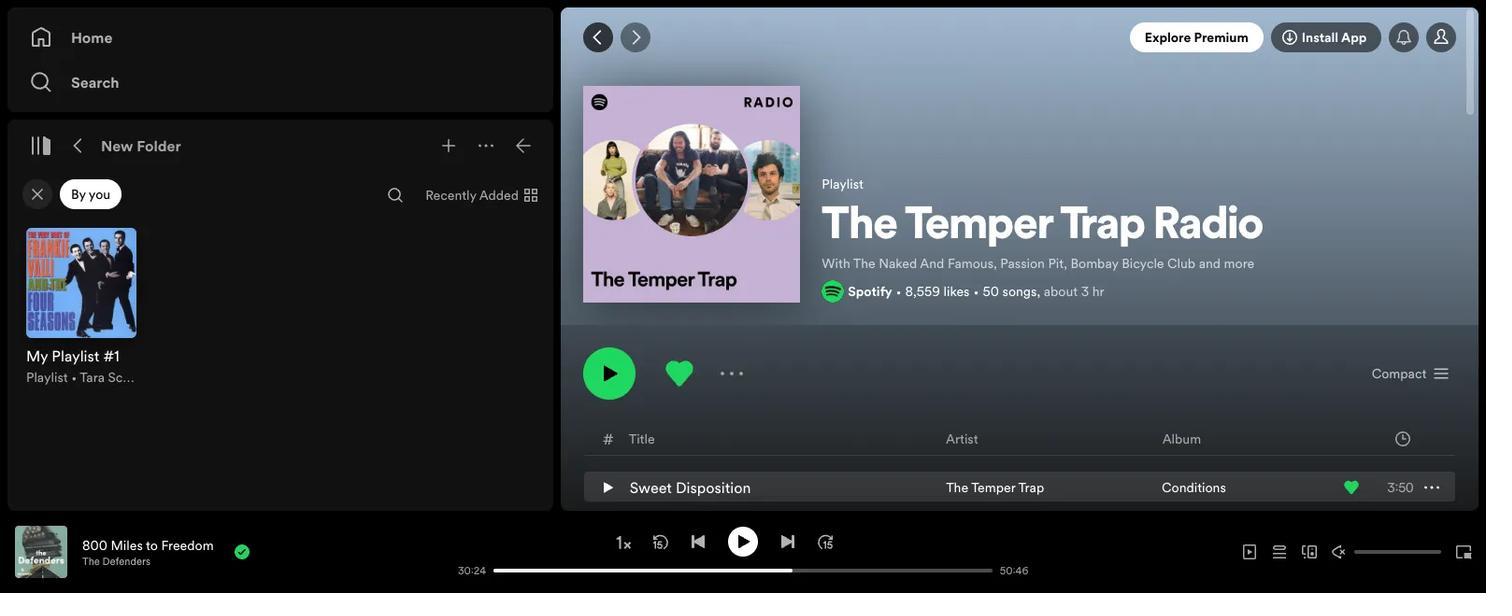 Task type: locate. For each thing, give the bounding box(es) containing it.
miles
[[111, 536, 143, 555]]

30:24
[[458, 564, 486, 578]]

temper for the temper trap radio with the naked and famous, passion pit, bombay bicycle club and more
[[905, 204, 1053, 249]]

added
[[479, 186, 519, 205]]

now playing: 800 miles to freedom by the defenders footer
[[15, 526, 449, 579]]

walking on a dream link
[[630, 507, 771, 528], [1162, 508, 1286, 527]]

playlist inside group
[[26, 368, 68, 387]]

conditions
[[1162, 478, 1226, 497]]

change speed image
[[614, 534, 633, 553]]

top bar and user menu element
[[561, 7, 1479, 67]]

on
[[688, 507, 709, 528], [1213, 508, 1231, 527]]

1 horizontal spatial trap
[[1061, 204, 1146, 249]]

previous image
[[691, 534, 706, 549]]

the inside 800 miles to freedom the defenders
[[82, 555, 100, 569]]

1 horizontal spatial walking on a dream link
[[1162, 508, 1286, 527]]

home link
[[30, 19, 531, 56]]

50:46
[[1000, 564, 1029, 578]]

duration image
[[1396, 431, 1411, 446]]

trap up bombay
[[1061, 204, 1146, 249]]

album
[[1163, 430, 1202, 448]]

temper up of
[[972, 478, 1016, 497]]

group containing playlist
[[15, 217, 148, 398]]

0 vertical spatial trap
[[1061, 204, 1146, 249]]

playlist for playlist
[[822, 175, 864, 193]]

temper for the temper trap
[[972, 478, 1016, 497]]

folder
[[137, 136, 181, 156]]

3:18 cell
[[1345, 503, 1440, 533]]

the left the defenders
[[82, 555, 100, 569]]

walking on a dream
[[630, 507, 771, 528], [1162, 508, 1286, 527]]

walking on a dream link up previous image
[[630, 507, 771, 528]]

trap inside sweet disposition "row"
[[1019, 478, 1045, 497]]

temper up famous,
[[905, 204, 1053, 249]]

empire of the sun link
[[946, 508, 1051, 527]]

new folder button
[[97, 131, 185, 161]]

a
[[712, 507, 722, 528], [1234, 508, 1243, 527]]

app
[[1342, 28, 1367, 47]]

empire
[[946, 508, 988, 527]]

main element
[[7, 7, 554, 511]]

sweet disposition
[[630, 477, 751, 498]]

the up empire at the right of page
[[946, 478, 969, 497]]

explore premium button
[[1130, 22, 1264, 52]]

clear filters image
[[30, 187, 45, 202]]

None search field
[[381, 180, 411, 210]]

800 miles to freedom the defenders
[[82, 536, 214, 569]]

By you checkbox
[[60, 180, 122, 209]]

explore
[[1145, 28, 1191, 47]]

go back image
[[591, 30, 606, 45]]

freedom
[[161, 536, 214, 555]]

install app
[[1302, 28, 1367, 47]]

explore premium
[[1145, 28, 1249, 47]]

recently
[[426, 186, 477, 205]]

next image
[[781, 534, 796, 549]]

# row
[[584, 423, 1456, 456]]

install
[[1302, 28, 1339, 47]]

0 vertical spatial playlist
[[822, 175, 864, 193]]

duration element
[[1396, 431, 1411, 446]]

group inside the main element
[[15, 217, 148, 398]]

playlist left •
[[26, 368, 68, 387]]

1 vertical spatial playlist
[[26, 368, 68, 387]]

new folder
[[101, 136, 181, 156]]

dream
[[726, 507, 771, 528], [1246, 508, 1286, 527]]

1 vertical spatial trap
[[1019, 478, 1045, 497]]

empire of the sun
[[946, 508, 1051, 527]]

walking on a dream down conditions
[[1162, 508, 1286, 527]]

0 horizontal spatial a
[[712, 507, 722, 528]]

0 vertical spatial temper
[[905, 204, 1053, 249]]

home
[[71, 27, 113, 48]]

spotify image
[[822, 281, 845, 303]]

1 vertical spatial temper
[[972, 478, 1016, 497]]

0 horizontal spatial playlist
[[26, 368, 68, 387]]

the up with
[[822, 204, 898, 249]]

the temper trap radio with the naked and famous, passion pit, bombay bicycle club and more
[[822, 204, 1264, 273]]

playlist
[[822, 175, 864, 193], [26, 368, 68, 387]]

artist
[[946, 430, 979, 448]]

walking on a dream link down conditions
[[1162, 508, 1286, 527]]

0 horizontal spatial dream
[[726, 507, 771, 528]]

connect to a device image
[[1302, 545, 1317, 560]]

by you
[[71, 185, 110, 204]]

0 horizontal spatial trap
[[1019, 478, 1045, 497]]

the
[[822, 204, 898, 249], [853, 255, 876, 273], [946, 478, 969, 497], [82, 555, 100, 569]]

now playing view image
[[44, 535, 59, 550]]

what's new image
[[1397, 30, 1412, 45]]

temper
[[905, 204, 1053, 249], [972, 478, 1016, 497]]

temper inside the temper trap radio with the naked and famous, passion pit, bombay bicycle club and more
[[905, 204, 1053, 249]]

sun
[[1028, 508, 1051, 527]]

premium
[[1194, 28, 1249, 47]]

sweet disposition row
[[584, 472, 1456, 503]]

trap inside the temper trap radio with the naked and famous, passion pit, bombay bicycle club and more
[[1061, 204, 1146, 249]]

club
[[1168, 255, 1196, 273]]

disposition
[[676, 477, 751, 498]]

songs
[[1003, 283, 1037, 301]]

walking down conditions
[[1162, 508, 1210, 527]]

temper inside sweet disposition "row"
[[972, 478, 1016, 497]]

trap up sun
[[1019, 478, 1045, 497]]

naked
[[879, 255, 917, 273]]

3:18
[[1388, 508, 1414, 527]]

radio
[[1154, 204, 1264, 249]]

play image
[[736, 534, 751, 549]]

walking
[[630, 507, 685, 528], [1162, 508, 1210, 527]]

playlist up with
[[822, 175, 864, 193]]

the temper trap radio grid
[[562, 422, 1478, 594]]

the temper trap link
[[946, 478, 1045, 497]]

walking up skip back 15 seconds image
[[630, 507, 685, 528]]

likes
[[944, 283, 970, 301]]

•
[[71, 368, 77, 387]]

trap
[[1061, 204, 1146, 249], [1019, 478, 1045, 497]]

about
[[1044, 283, 1078, 301]]

on up previous image
[[688, 507, 709, 528]]

8,559
[[906, 283, 941, 301]]

the temper trap radio image
[[583, 86, 800, 303]]

50 songs , about 3 hr
[[983, 283, 1105, 301]]

more
[[1224, 255, 1255, 273]]

group
[[15, 217, 148, 398]]

pit,
[[1048, 255, 1068, 273]]

walking on a dream up previous image
[[630, 507, 771, 528]]

sweet disposition link
[[630, 477, 751, 498]]

on down conditions
[[1213, 508, 1231, 527]]

3:50 cell
[[1345, 473, 1440, 503]]

go forward image
[[628, 30, 643, 45]]

defenders
[[102, 555, 151, 569]]

1 horizontal spatial playlist
[[822, 175, 864, 193]]

new
[[101, 136, 133, 156]]

0 horizontal spatial walking
[[630, 507, 685, 528]]



Task type: vqa. For each thing, say whether or not it's contained in the screenshot.
The Temper Trap Radio With The Naked And Famous, Passion Pit, Bombay Bicycle Club and more Trap
yes



Task type: describe. For each thing, give the bounding box(es) containing it.
skip back 15 seconds image
[[654, 534, 669, 549]]

trap for the temper trap
[[1019, 478, 1045, 497]]

to
[[146, 536, 158, 555]]

bombay
[[1071, 255, 1119, 273]]

trap for the temper trap radio with the naked and famous, passion pit, bombay bicycle club and more
[[1061, 204, 1146, 249]]

search link
[[30, 64, 531, 101]]

800 miles to freedom link
[[82, 536, 214, 555]]

recently added
[[426, 186, 519, 205]]

0 horizontal spatial on
[[688, 507, 709, 528]]

spotify link
[[848, 283, 892, 301]]

8,559 likes
[[906, 283, 970, 301]]

compact
[[1372, 364, 1427, 383]]

1 horizontal spatial a
[[1234, 508, 1243, 527]]

the inside sweet disposition "row"
[[946, 478, 969, 497]]

1 horizontal spatial walking
[[1162, 508, 1210, 527]]

0 horizontal spatial walking on a dream
[[630, 507, 771, 528]]

the
[[1006, 508, 1025, 527]]

playlist for playlist •
[[26, 368, 68, 387]]

playlist •
[[26, 368, 80, 387]]

and
[[920, 255, 945, 273]]

conditions link
[[1162, 478, 1226, 497]]

hr
[[1093, 283, 1105, 301]]

skip forward 15 seconds image
[[818, 534, 833, 549]]

Recently Added, Grid view field
[[411, 180, 550, 210]]

search in your library image
[[388, 188, 403, 203]]

1 horizontal spatial walking on a dream
[[1162, 508, 1286, 527]]

1 horizontal spatial on
[[1213, 508, 1231, 527]]

and
[[1199, 255, 1221, 273]]

,
[[1037, 283, 1041, 301]]

Compact button
[[1365, 359, 1457, 389]]

search
[[71, 72, 119, 93]]

the defenders link
[[82, 555, 151, 569]]

player controls element
[[294, 527, 1038, 578]]

3
[[1081, 283, 1089, 301]]

play sweet disposition by the temper trap image
[[600, 477, 615, 499]]

the right with
[[853, 255, 876, 273]]

spotify
[[848, 283, 892, 301]]

you
[[89, 185, 110, 204]]

title
[[629, 430, 655, 448]]

with
[[822, 255, 851, 273]]

1 horizontal spatial dream
[[1246, 508, 1286, 527]]

800
[[82, 536, 107, 555]]

passion
[[1001, 255, 1045, 273]]

famous,
[[948, 255, 997, 273]]

0 horizontal spatial walking on a dream link
[[630, 507, 771, 528]]

of
[[991, 508, 1003, 527]]

3:50
[[1388, 478, 1414, 497]]

volume off image
[[1332, 545, 1347, 560]]

install app link
[[1271, 22, 1382, 52]]

none search field inside the main element
[[381, 180, 411, 210]]

by
[[71, 185, 86, 204]]

bicycle
[[1122, 255, 1165, 273]]

# column header
[[603, 423, 614, 455]]

50
[[983, 283, 999, 301]]

sweet
[[630, 477, 672, 498]]

the temper trap
[[946, 478, 1045, 497]]

#
[[603, 429, 614, 449]]



